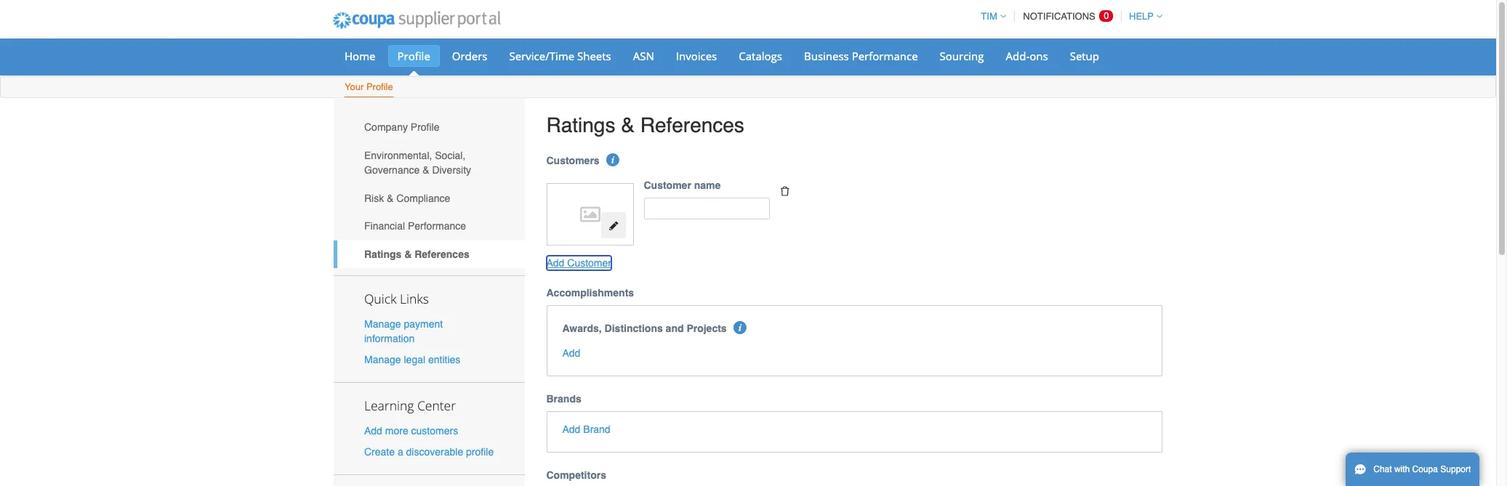 Task type: locate. For each thing, give the bounding box(es) containing it.
profile link
[[388, 45, 440, 67]]

add
[[547, 258, 565, 269], [563, 348, 581, 360], [563, 424, 581, 436], [364, 425, 383, 437]]

customer up the accomplishments
[[568, 258, 612, 269]]

add up "create"
[[364, 425, 383, 437]]

awards, distinctions and projects
[[563, 323, 727, 335]]

add down the awards,
[[563, 348, 581, 360]]

financial performance
[[364, 221, 466, 232]]

add inside button
[[547, 258, 565, 269]]

chat with coupa support button
[[1346, 453, 1481, 487]]

1 vertical spatial profile
[[367, 81, 393, 92]]

projects
[[687, 323, 727, 335]]

1 horizontal spatial ratings
[[547, 113, 616, 137]]

manage payment information link
[[364, 318, 443, 345]]

notifications
[[1024, 11, 1096, 22]]

performance inside financial performance link
[[408, 221, 466, 232]]

references down financial performance link at top left
[[415, 249, 470, 260]]

0 vertical spatial ratings & references
[[547, 113, 745, 137]]

compliance
[[397, 193, 450, 204]]

ratings & references up additional information icon
[[547, 113, 745, 137]]

add customer
[[547, 258, 612, 269]]

financial performance link
[[334, 212, 525, 241]]

0 vertical spatial references
[[641, 113, 745, 137]]

add brand
[[563, 424, 611, 436]]

with
[[1395, 465, 1411, 475]]

references
[[641, 113, 745, 137], [415, 249, 470, 260]]

profile
[[398, 49, 430, 63], [367, 81, 393, 92], [411, 122, 440, 133]]

invoices link
[[667, 45, 727, 67]]

customers
[[411, 425, 458, 437]]

ratings & references
[[547, 113, 745, 137], [364, 249, 470, 260]]

more
[[385, 425, 409, 437]]

additional information image
[[734, 322, 747, 335]]

service/time
[[510, 49, 575, 63]]

1 horizontal spatial performance
[[852, 49, 918, 63]]

your profile
[[345, 81, 393, 92]]

performance right business
[[852, 49, 918, 63]]

0 horizontal spatial performance
[[408, 221, 466, 232]]

business performance
[[804, 49, 918, 63]]

1 manage from the top
[[364, 318, 401, 330]]

manage legal entities
[[364, 354, 461, 366]]

setup
[[1071, 49, 1100, 63]]

1 vertical spatial customer
[[568, 258, 612, 269]]

add inside button
[[563, 424, 581, 436]]

0 vertical spatial customer
[[644, 179, 692, 191]]

0 vertical spatial manage
[[364, 318, 401, 330]]

customer name
[[644, 179, 721, 191]]

additional information image
[[607, 153, 620, 166]]

customer inside button
[[568, 258, 612, 269]]

manage down the information
[[364, 354, 401, 366]]

customer
[[644, 179, 692, 191], [568, 258, 612, 269]]

1 vertical spatial references
[[415, 249, 470, 260]]

2 vertical spatial profile
[[411, 122, 440, 133]]

add more customers link
[[364, 425, 458, 437]]

add for add more customers
[[364, 425, 383, 437]]

brands
[[547, 394, 582, 406]]

1 vertical spatial ratings
[[364, 249, 402, 260]]

payment
[[404, 318, 443, 330]]

&
[[621, 113, 635, 137], [423, 164, 430, 176], [387, 193, 394, 204], [405, 249, 412, 260]]

2 manage from the top
[[364, 354, 401, 366]]

ratings down financial
[[364, 249, 402, 260]]

environmental, social, governance & diversity
[[364, 150, 471, 176]]

your
[[345, 81, 364, 92]]

learning
[[364, 397, 414, 415]]

add up the accomplishments
[[547, 258, 565, 269]]

your profile link
[[344, 79, 394, 97]]

performance down risk & compliance link
[[408, 221, 466, 232]]

orders
[[452, 49, 488, 63]]

quick links
[[364, 290, 429, 307]]

performance
[[852, 49, 918, 63], [408, 221, 466, 232]]

competitors
[[547, 470, 607, 482]]

0 horizontal spatial customer
[[568, 258, 612, 269]]

0 vertical spatial ratings
[[547, 113, 616, 137]]

performance inside business performance link
[[852, 49, 918, 63]]

customer left name
[[644, 179, 692, 191]]

1 vertical spatial performance
[[408, 221, 466, 232]]

ons
[[1030, 49, 1049, 63]]

accomplishments
[[547, 288, 634, 299]]

manage inside the manage payment information
[[364, 318, 401, 330]]

& right risk
[[387, 193, 394, 204]]

business performance link
[[795, 45, 928, 67]]

0 vertical spatial profile
[[398, 49, 430, 63]]

manage for manage legal entities
[[364, 354, 401, 366]]

Customer name text field
[[644, 198, 770, 220]]

0 vertical spatial performance
[[852, 49, 918, 63]]

add button
[[563, 347, 581, 361]]

& left the diversity
[[423, 164, 430, 176]]

sourcing
[[940, 49, 985, 63]]

information
[[364, 333, 415, 345]]

1 horizontal spatial references
[[641, 113, 745, 137]]

help link
[[1123, 11, 1163, 22]]

create
[[364, 447, 395, 458]]

1 vertical spatial ratings & references
[[364, 249, 470, 260]]

profile down coupa supplier portal image
[[398, 49, 430, 63]]

center
[[418, 397, 456, 415]]

help
[[1130, 11, 1154, 22]]

references up customer name in the left of the page
[[641, 113, 745, 137]]

navigation
[[975, 2, 1163, 31]]

performance for financial performance
[[408, 221, 466, 232]]

add-ons
[[1006, 49, 1049, 63]]

ratings
[[547, 113, 616, 137], [364, 249, 402, 260]]

add left brand
[[563, 424, 581, 436]]

add customer button
[[547, 256, 612, 271]]

navigation containing notifications 0
[[975, 2, 1163, 31]]

manage legal entities link
[[364, 354, 461, 366]]

1 horizontal spatial ratings & references
[[547, 113, 745, 137]]

1 vertical spatial manage
[[364, 354, 401, 366]]

ratings up 'customers'
[[547, 113, 616, 137]]

manage up the information
[[364, 318, 401, 330]]

1 horizontal spatial customer
[[644, 179, 692, 191]]

logo image
[[554, 191, 626, 239]]

& down asn link
[[621, 113, 635, 137]]

profile right 'your'
[[367, 81, 393, 92]]

entities
[[428, 354, 461, 366]]

service/time sheets
[[510, 49, 612, 63]]

profile for company profile
[[411, 122, 440, 133]]

ratings & references down financial performance on the left
[[364, 249, 470, 260]]

financial
[[364, 221, 405, 232]]

profile up "environmental, social, governance & diversity" 'link'
[[411, 122, 440, 133]]

& down financial performance on the left
[[405, 249, 412, 260]]

discoverable
[[406, 447, 464, 458]]

add for add
[[563, 348, 581, 360]]

manage
[[364, 318, 401, 330], [364, 354, 401, 366]]



Task type: vqa. For each thing, say whether or not it's contained in the screenshot.
Company Profile Profile
yes



Task type: describe. For each thing, give the bounding box(es) containing it.
catalogs
[[739, 49, 783, 63]]

brand
[[584, 424, 611, 436]]

0 horizontal spatial ratings & references
[[364, 249, 470, 260]]

notifications 0
[[1024, 10, 1110, 22]]

company profile
[[364, 122, 440, 133]]

home
[[345, 49, 376, 63]]

distinctions
[[605, 323, 663, 335]]

risk
[[364, 193, 384, 204]]

add for add brand
[[563, 424, 581, 436]]

a
[[398, 447, 404, 458]]

setup link
[[1061, 45, 1109, 67]]

asn link
[[624, 45, 664, 67]]

change image image
[[609, 221, 619, 231]]

create a discoverable profile link
[[364, 447, 494, 458]]

profile
[[466, 447, 494, 458]]

company profile link
[[334, 113, 525, 142]]

asn
[[633, 49, 655, 63]]

and
[[666, 323, 684, 335]]

governance
[[364, 164, 420, 176]]

customers
[[547, 155, 600, 166]]

& inside environmental, social, governance & diversity
[[423, 164, 430, 176]]

create a discoverable profile
[[364, 447, 494, 458]]

chat
[[1374, 465, 1393, 475]]

0
[[1104, 10, 1110, 21]]

environmental,
[[364, 150, 432, 161]]

0 horizontal spatial references
[[415, 249, 470, 260]]

links
[[400, 290, 429, 307]]

quick
[[364, 290, 397, 307]]

invoices
[[676, 49, 717, 63]]

sheets
[[578, 49, 612, 63]]

awards,
[[563, 323, 602, 335]]

orders link
[[443, 45, 497, 67]]

risk & compliance
[[364, 193, 450, 204]]

support
[[1441, 465, 1472, 475]]

coupa
[[1413, 465, 1439, 475]]

legal
[[404, 354, 426, 366]]

catalogs link
[[730, 45, 792, 67]]

sourcing link
[[931, 45, 994, 67]]

diversity
[[432, 164, 471, 176]]

learning center
[[364, 397, 456, 415]]

add for add customer
[[547, 258, 565, 269]]

add brand button
[[563, 423, 611, 438]]

company
[[364, 122, 408, 133]]

business
[[804, 49, 849, 63]]

risk & compliance link
[[334, 184, 525, 212]]

home link
[[335, 45, 385, 67]]

manage for manage payment information
[[364, 318, 401, 330]]

tim link
[[975, 11, 1007, 22]]

manage payment information
[[364, 318, 443, 345]]

profile for your profile
[[367, 81, 393, 92]]

performance for business performance
[[852, 49, 918, 63]]

name
[[694, 179, 721, 191]]

add-
[[1006, 49, 1030, 63]]

service/time sheets link
[[500, 45, 621, 67]]

social,
[[435, 150, 466, 161]]

add more customers
[[364, 425, 458, 437]]

tim
[[982, 11, 998, 22]]

environmental, social, governance & diversity link
[[334, 142, 525, 184]]

chat with coupa support
[[1374, 465, 1472, 475]]

add-ons link
[[997, 45, 1058, 67]]

0 horizontal spatial ratings
[[364, 249, 402, 260]]

coupa supplier portal image
[[323, 2, 510, 39]]

ratings & references link
[[334, 241, 525, 269]]



